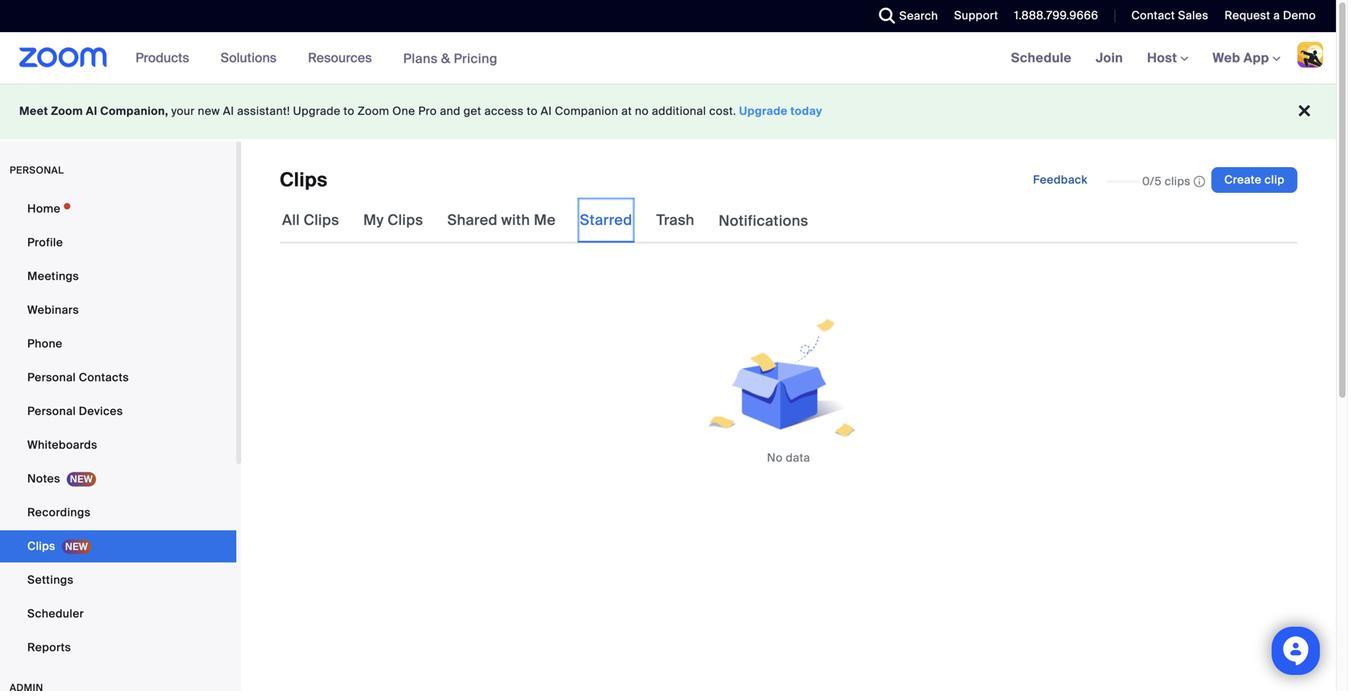 Task type: describe. For each thing, give the bounding box(es) containing it.
clips right my
[[388, 211, 423, 230]]

1 to from the left
[[344, 104, 355, 119]]

personal contacts
[[27, 370, 129, 385]]

contacts
[[79, 370, 129, 385]]

shared with me
[[448, 211, 556, 230]]

request
[[1225, 8, 1271, 23]]

profile
[[27, 235, 63, 250]]

phone link
[[0, 328, 236, 360]]

personal menu menu
[[0, 193, 236, 666]]

pro
[[419, 104, 437, 119]]

clips link
[[0, 531, 236, 563]]

feedback button
[[1021, 167, 1101, 193]]

your
[[171, 104, 195, 119]]

products
[[136, 49, 189, 66]]

me
[[534, 211, 556, 230]]

with
[[502, 211, 530, 230]]

zoom logo image
[[19, 47, 107, 68]]

support
[[955, 8, 999, 23]]

webinars link
[[0, 294, 236, 327]]

starred
[[580, 211, 633, 230]]

solutions button
[[221, 32, 284, 84]]

meet zoom ai companion, footer
[[0, 84, 1337, 139]]

and
[[440, 104, 461, 119]]

contact sales
[[1132, 8, 1209, 23]]

no data
[[767, 451, 811, 466]]

today
[[791, 104, 823, 119]]

1.888.799.9666
[[1015, 8, 1099, 23]]

tabs of clips tab list
[[280, 198, 811, 244]]

all clips tab
[[280, 198, 342, 243]]

0/5 clips application
[[1108, 174, 1206, 190]]

1 upgrade from the left
[[293, 104, 341, 119]]

clips up the all clips tab
[[280, 168, 328, 193]]

data
[[786, 451, 811, 466]]

settings link
[[0, 565, 236, 597]]

no
[[635, 104, 649, 119]]

settings
[[27, 573, 74, 588]]

web app
[[1213, 49, 1270, 66]]

search button
[[868, 0, 943, 32]]

new
[[198, 104, 220, 119]]

search
[[900, 8, 939, 23]]

scheduler
[[27, 607, 84, 622]]

products button
[[136, 32, 197, 84]]

recordings
[[27, 506, 91, 520]]

get
[[464, 104, 482, 119]]

recordings link
[[0, 497, 236, 529]]

a
[[1274, 8, 1281, 23]]

create clip button
[[1212, 167, 1298, 193]]

meetings navigation
[[1000, 32, 1337, 85]]

meetings link
[[0, 261, 236, 293]]

meetings
[[27, 269, 79, 284]]

clips right all
[[304, 211, 339, 230]]

create
[[1225, 173, 1262, 187]]

at
[[622, 104, 632, 119]]

personal
[[10, 164, 64, 177]]

0/5
[[1143, 174, 1162, 189]]

reports link
[[0, 632, 236, 664]]

home link
[[0, 193, 236, 225]]

demo
[[1284, 8, 1317, 23]]

reports
[[27, 641, 71, 656]]

2 to from the left
[[527, 104, 538, 119]]

no
[[767, 451, 783, 466]]

shared with me tab
[[445, 198, 559, 243]]

clips
[[1165, 174, 1191, 189]]

assistant!
[[237, 104, 290, 119]]

2 upgrade from the left
[[740, 104, 788, 119]]

product information navigation
[[124, 32, 510, 85]]

resources button
[[308, 32, 379, 84]]

meet zoom ai companion, your new ai assistant! upgrade to zoom one pro and get access to ai companion at no additional cost. upgrade today
[[19, 104, 823, 119]]

banner containing products
[[0, 32, 1337, 85]]

notifications
[[719, 212, 809, 231]]

scheduler link
[[0, 598, 236, 631]]

my
[[364, 211, 384, 230]]

whiteboards
[[27, 438, 97, 453]]

schedule
[[1012, 49, 1072, 66]]

shared
[[448, 211, 498, 230]]

phone
[[27, 337, 63, 352]]

solutions
[[221, 49, 277, 66]]

home
[[27, 201, 61, 216]]



Task type: vqa. For each thing, say whether or not it's contained in the screenshot.
fourth Check Box image
no



Task type: locate. For each thing, give the bounding box(es) containing it.
all
[[282, 211, 300, 230]]

all clips
[[282, 211, 339, 230]]

ai right new
[[223, 104, 234, 119]]

webinars
[[27, 303, 79, 318]]

personal down phone
[[27, 370, 76, 385]]

ai left 'companion,'
[[86, 104, 97, 119]]

personal contacts link
[[0, 362, 236, 394]]

my clips
[[364, 211, 423, 230]]

plans & pricing link
[[403, 50, 498, 67], [403, 50, 498, 67]]

notes
[[27, 472, 60, 487]]

clips inside personal menu menu
[[27, 539, 55, 554]]

pricing
[[454, 50, 498, 67]]

2 ai from the left
[[223, 104, 234, 119]]

zoom right meet
[[51, 104, 83, 119]]

upgrade
[[293, 104, 341, 119], [740, 104, 788, 119]]

0/5 clips
[[1143, 174, 1191, 189]]

1 horizontal spatial upgrade
[[740, 104, 788, 119]]

0 vertical spatial personal
[[27, 370, 76, 385]]

trash
[[657, 211, 695, 230]]

personal up whiteboards
[[27, 404, 76, 419]]

feedback
[[1034, 173, 1088, 187]]

ai left companion
[[541, 104, 552, 119]]

clip
[[1265, 173, 1285, 187]]

to down the resources dropdown button
[[344, 104, 355, 119]]

0 horizontal spatial to
[[344, 104, 355, 119]]

host
[[1148, 49, 1181, 66]]

&
[[441, 50, 451, 67]]

app
[[1244, 49, 1270, 66]]

request a demo link
[[1213, 0, 1337, 32], [1225, 8, 1317, 23]]

1 horizontal spatial to
[[527, 104, 538, 119]]

upgrade today link
[[740, 104, 823, 119]]

meet
[[19, 104, 48, 119]]

join
[[1096, 49, 1124, 66]]

one
[[393, 104, 416, 119]]

clips up settings
[[27, 539, 55, 554]]

to right access
[[527, 104, 538, 119]]

sales
[[1179, 8, 1209, 23]]

my clips tab
[[361, 198, 426, 243]]

1.888.799.9666 button
[[1003, 0, 1103, 32], [1015, 8, 1099, 23]]

1 zoom from the left
[[51, 104, 83, 119]]

1 ai from the left
[[86, 104, 97, 119]]

zoom
[[51, 104, 83, 119], [358, 104, 390, 119]]

zoom left one at the left top of page
[[358, 104, 390, 119]]

resources
[[308, 49, 372, 66]]

2 zoom from the left
[[358, 104, 390, 119]]

contact sales link
[[1120, 0, 1213, 32], [1132, 8, 1209, 23]]

upgrade down product information 'navigation'
[[293, 104, 341, 119]]

request a demo
[[1225, 8, 1317, 23]]

additional
[[652, 104, 707, 119]]

0 horizontal spatial ai
[[86, 104, 97, 119]]

clips
[[280, 168, 328, 193], [304, 211, 339, 230], [388, 211, 423, 230], [27, 539, 55, 554]]

plans
[[403, 50, 438, 67]]

trash tab
[[654, 198, 697, 243]]

profile link
[[0, 227, 236, 259]]

personal devices
[[27, 404, 123, 419]]

starred tab
[[578, 198, 635, 243]]

1 personal from the top
[[27, 370, 76, 385]]

personal
[[27, 370, 76, 385], [27, 404, 76, 419]]

2 personal from the top
[[27, 404, 76, 419]]

notes link
[[0, 463, 236, 495]]

create clip
[[1225, 173, 1285, 187]]

upgrade right cost.
[[740, 104, 788, 119]]

1 horizontal spatial zoom
[[358, 104, 390, 119]]

web
[[1213, 49, 1241, 66]]

personal for personal devices
[[27, 404, 76, 419]]

personal for personal contacts
[[27, 370, 76, 385]]

web app button
[[1213, 49, 1281, 66]]

schedule link
[[1000, 32, 1084, 84]]

access
[[485, 104, 524, 119]]

0 horizontal spatial zoom
[[51, 104, 83, 119]]

profile picture image
[[1298, 42, 1324, 68]]

1 horizontal spatial ai
[[223, 104, 234, 119]]

3 ai from the left
[[541, 104, 552, 119]]

join link
[[1084, 32, 1136, 84]]

contact
[[1132, 8, 1176, 23]]

whiteboards link
[[0, 430, 236, 462]]

companion
[[555, 104, 619, 119]]

personal devices link
[[0, 396, 236, 428]]

2 horizontal spatial ai
[[541, 104, 552, 119]]

cost.
[[710, 104, 737, 119]]

1 vertical spatial personal
[[27, 404, 76, 419]]

0 horizontal spatial upgrade
[[293, 104, 341, 119]]

ai
[[86, 104, 97, 119], [223, 104, 234, 119], [541, 104, 552, 119]]

host button
[[1148, 49, 1189, 66]]

devices
[[79, 404, 123, 419]]

companion,
[[100, 104, 168, 119]]

banner
[[0, 32, 1337, 85]]

support link
[[943, 0, 1003, 32], [955, 8, 999, 23]]



